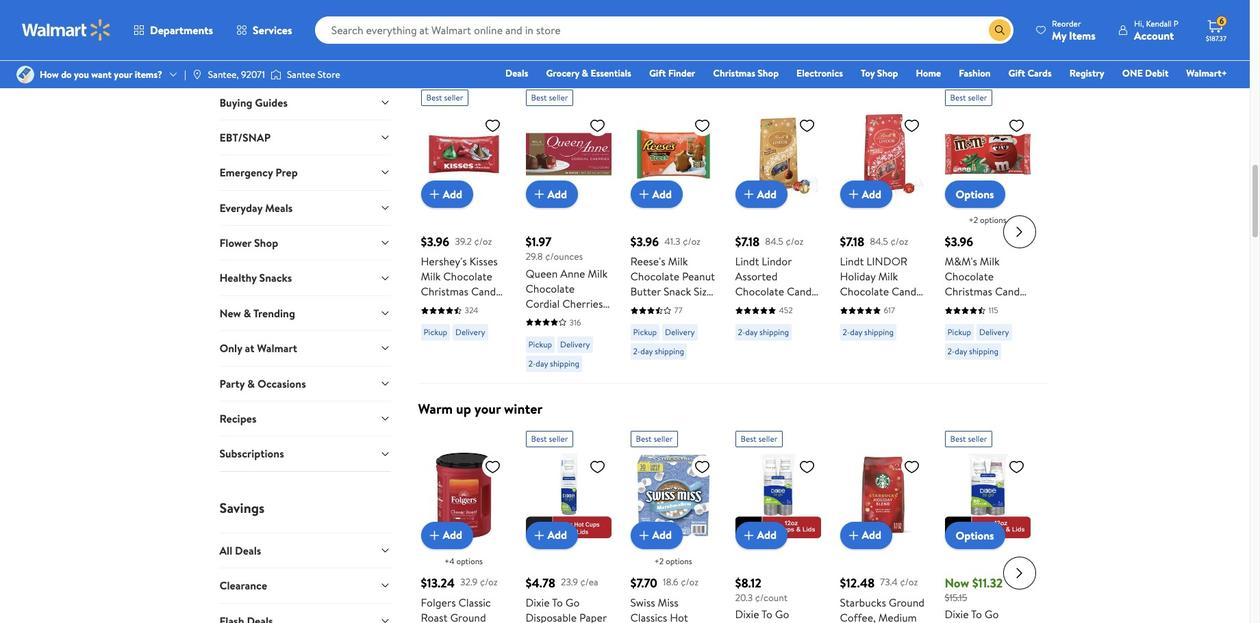 Task type: locate. For each thing, give the bounding box(es) containing it.
disposable inside $4.78 23.9 ¢/ea dixie to go disposable pape
[[526, 611, 577, 624]]

delivery for queen anne milk chocolate cordial cherries, 6.6 oz box, 10 pieces
[[560, 339, 590, 350]]

disposable down ¢/count
[[735, 623, 786, 624]]

best seller down winter
[[531, 433, 568, 445]]

seller for dixie to go disposable paper cups with lids, 12 oz, multicolor, 60 count image
[[968, 433, 987, 445]]

lindt inside $7.18 84.5 ¢/oz lindt lindor holiday milk chocolate candy truffles, 8.5 oz. bag
[[840, 254, 864, 269]]

christmas shop link
[[707, 66, 785, 81]]

2 oz. from the left
[[898, 299, 911, 314]]

1 horizontal spatial oz.
[[898, 299, 911, 314]]

shipping down 115
[[969, 346, 999, 358]]

bag inside $7.18 84.5 ¢/oz lindt lindor assorted chocolate candy truffles, 8.5 oz. bag
[[735, 314, 753, 330]]

0 horizontal spatial +2
[[654, 556, 664, 568]]

1 horizontal spatial 8.5
[[881, 299, 895, 314]]

1 vertical spatial deals
[[235, 544, 261, 559]]

chocolate up 452
[[735, 284, 784, 299]]

6.6
[[526, 311, 540, 326]]

disposable for $11.32
[[945, 623, 996, 624]]

1 vertical spatial +2
[[654, 556, 664, 568]]

seller down fashion link at right
[[968, 92, 987, 103]]

2 horizontal spatial disposable
[[945, 623, 996, 624]]

 image
[[16, 66, 34, 84]]

toy shop
[[861, 66, 898, 80]]

pickup for queen anne milk chocolate cordial cherries, 6.6 oz box, 10 pieces
[[528, 339, 552, 350]]

1 84.5 from the left
[[765, 235, 783, 249]]

0 horizontal spatial disposable
[[526, 611, 577, 624]]

best for dixie to go disposable paper cups with lids, 12 oz, multicolor, 60 count image
[[950, 433, 966, 445]]

 image for santee, 92071
[[192, 69, 203, 80]]

disposable down $4.78
[[526, 611, 577, 624]]

shop now link up toy shop link
[[741, 0, 1047, 32]]

seller for the dixie to go disposable paper cups with lids, 12 oz, multicolor, 20 count image
[[549, 433, 568, 445]]

$7.18 inside $7.18 84.5 ¢/oz lindt lindor assorted chocolate candy truffles, 8.5 oz. bag
[[735, 234, 760, 251]]

1 horizontal spatial gift
[[1009, 66, 1025, 80]]

best seller for m&m's milk chocolate christmas candy - 10 oz bag image
[[950, 92, 987, 103]]

milk inside $3.96 m&m's milk chocolate christmas candy - 10 oz bag
[[980, 254, 1000, 269]]

dixie down $15.15
[[945, 608, 969, 623]]

deals left grocery
[[505, 66, 528, 80]]

want
[[91, 68, 112, 81]]

$3.96 up m&m's
[[945, 234, 973, 251]]

2 options from the top
[[956, 528, 994, 544]]

dixie inside $8.12 20.3 ¢/count dixie to go disposable pape
[[735, 608, 759, 623]]

¢/count
[[755, 591, 788, 605]]

disposable for 23.9
[[526, 611, 577, 624]]

1 horizontal spatial disposable
[[735, 623, 786, 624]]

oz. right 452
[[793, 299, 806, 314]]

1 truffles, from the left
[[735, 299, 774, 314]]

1 shop now list item from the left
[[410, 0, 733, 43]]

 image right 92071
[[270, 68, 281, 82]]

best down "christmas chocolate"
[[426, 92, 442, 103]]

0 horizontal spatial shop now
[[441, 14, 481, 28]]

39.2
[[455, 235, 472, 249]]

product group containing $4.78
[[526, 426, 611, 624]]

shop now list item up toy shop link
[[733, 0, 1055, 43]]

oz right the 6.6
[[543, 311, 553, 326]]

0 horizontal spatial truffles,
[[735, 299, 774, 314]]

1 horizontal spatial $7.18
[[840, 234, 865, 251]]

41.3
[[665, 235, 681, 249]]

1 $7.18 from the left
[[735, 234, 760, 251]]

1 vertical spatial candy,
[[630, 314, 663, 330]]

$11.32
[[972, 575, 1003, 592]]

product group containing $8.12
[[735, 426, 821, 624]]

8.5 inside $7.18 84.5 ¢/oz lindt lindor assorted chocolate candy truffles, 8.5 oz. bag
[[776, 299, 791, 314]]

1 horizontal spatial to
[[762, 608, 773, 623]]

add button for the dixie to go disposable paper cups with lids, 12 oz, multicolor, 20 count image
[[526, 522, 578, 550]]

seller up the 'dixie to go disposable paper cups with lids, 12 oz, multicolor, 40 count' image
[[759, 433, 778, 445]]

christmas inside $3.96 39.2 ¢/oz hershey's kisses milk chocolate christmas candy, bag 10.1 oz
[[421, 284, 469, 299]]

delivery down 324
[[456, 327, 485, 338]]

10
[[952, 299, 962, 314], [579, 311, 589, 326]]

0 horizontal spatial deals
[[235, 544, 261, 559]]

$7.18 up 'assorted'
[[735, 234, 760, 251]]

snacks
[[259, 271, 292, 286]]

2 gift from the left
[[1009, 66, 1025, 80]]

chocolate up trees
[[630, 269, 680, 284]]

1 horizontal spatial go
[[775, 608, 789, 623]]

p
[[1174, 17, 1179, 29]]

1 vertical spatial options link
[[945, 522, 1005, 550]]

8.5 down 'assorted'
[[776, 299, 791, 314]]

1 horizontal spatial shop now link
[[741, 0, 1047, 32]]

options link inside product group
[[945, 522, 1005, 550]]

pickup down trees
[[633, 327, 657, 338]]

delivery down 316
[[560, 339, 590, 350]]

services button
[[225, 14, 304, 47]]

bag left 452
[[735, 314, 753, 330]]

list
[[410, 0, 1055, 43]]

1 options link from the top
[[945, 181, 1005, 208]]

candy up 617
[[892, 284, 922, 299]]

delivery for hershey's kisses milk chocolate christmas candy, bag 10.1 oz
[[456, 327, 485, 338]]

do
[[61, 68, 72, 81]]

& for occasions
[[247, 376, 255, 392]]

seller for the 'dixie to go disposable paper cups with lids, 12 oz, multicolor, 40 count' image
[[759, 433, 778, 445]]

bag inside $3.96 39.2 ¢/oz hershey's kisses milk chocolate christmas candy, bag 10.1 oz
[[421, 299, 439, 314]]

2 vertical spatial &
[[247, 376, 255, 392]]

new & trending button
[[220, 296, 391, 331]]

options for swiss miss classics ho
[[666, 556, 692, 568]]

day
[[745, 327, 758, 338], [850, 327, 862, 338], [641, 346, 653, 358], [955, 346, 967, 358], [536, 358, 548, 370]]

starbucks ground coffee, medium roast coffee, holiday blend, 1 bag (17 oz) image
[[840, 453, 926, 539]]

¢/oz for classic
[[480, 576, 498, 590]]

christmas chocolate
[[418, 58, 540, 77]]

1 vertical spatial +2 options
[[654, 556, 692, 568]]

truffles, down 'assorted'
[[735, 299, 774, 314]]

0 horizontal spatial candy
[[787, 284, 817, 299]]

now up "christmas chocolate"
[[464, 14, 481, 28]]

folgers
[[421, 596, 456, 611]]

coffee,
[[840, 611, 876, 624]]

1 gift from the left
[[649, 66, 666, 80]]

your right up
[[474, 400, 501, 418]]

best seller down "christmas chocolate"
[[426, 92, 463, 103]]

2 horizontal spatial dixie
[[945, 608, 969, 623]]

subscriptions button
[[220, 437, 391, 472]]

9.6
[[686, 314, 700, 330]]

product group containing $7.70
[[630, 426, 716, 624]]

hi,
[[1134, 17, 1144, 29]]

christmas shop
[[713, 66, 779, 80]]

chocolate inside $1.97 29.8 ¢/ounces queen anne milk chocolate cordial cherries, 6.6 oz box, 10 pieces
[[526, 281, 575, 296]]

bag right -
[[978, 299, 996, 314]]

2 horizontal spatial go
[[985, 608, 999, 623]]

6
[[1220, 15, 1224, 27]]

items
[[1069, 28, 1096, 43]]

oz. inside $7.18 84.5 ¢/oz lindt lindor assorted chocolate candy truffles, 8.5 oz. bag
[[793, 299, 806, 314]]

deals link
[[499, 66, 535, 81]]

shop now link up grocery
[[418, 0, 724, 32]]

disposable inside now $11.32 $15.15 dixie to go disposable pape
[[945, 623, 996, 624]]

now up electronics
[[787, 14, 804, 28]]

dixie for $8.12
[[735, 608, 759, 623]]

go inside now $11.32 $15.15 dixie to go disposable pape
[[985, 608, 999, 623]]

2-day shipping down "pieces"
[[528, 358, 579, 370]]

to down 23.9
[[552, 596, 563, 611]]

¢/oz inside $7.18 84.5 ¢/oz lindt lindor holiday milk chocolate candy truffles, 8.5 oz. bag
[[891, 235, 908, 249]]

1 horizontal spatial options
[[666, 556, 692, 568]]

0 vertical spatial +2
[[969, 214, 978, 226]]

add for hershey's kisses milk chocolate christmas candy, bag 10.1 oz image
[[443, 187, 462, 202]]

0 vertical spatial candy,
[[471, 284, 504, 299]]

0 horizontal spatial 84.5
[[765, 235, 783, 249]]

chocolate inside $7.18 84.5 ¢/oz lindt lindor assorted chocolate candy truffles, 8.5 oz. bag
[[735, 284, 784, 299]]

candy up 115
[[995, 284, 1025, 299]]

8.5 inside $7.18 84.5 ¢/oz lindt lindor holiday milk chocolate candy truffles, 8.5 oz. bag
[[881, 299, 895, 314]]

options
[[956, 187, 994, 202], [956, 528, 994, 544]]

candy, up 324
[[471, 284, 504, 299]]

0 horizontal spatial $7.18
[[735, 234, 760, 251]]

dixie to go disposable paper cups with lids, 12 oz, multicolor, 20 count image
[[526, 453, 611, 539]]

only at walmart button
[[220, 331, 391, 366]]

0 horizontal spatial 10
[[579, 311, 589, 326]]

hershey's kisses milk chocolate christmas candy, bag 10.1 oz image
[[421, 112, 507, 197]]

2 horizontal spatial $3.96
[[945, 234, 973, 251]]

chocolate up box,
[[526, 281, 575, 296]]

options link up next slide for product carousel list icon
[[945, 181, 1005, 208]]

add for starbucks ground coffee, medium roast coffee, holiday blend, 1 bag (17 oz) image
[[862, 528, 882, 543]]

options link up $11.32
[[945, 522, 1005, 550]]

1 horizontal spatial now
[[787, 14, 804, 28]]

product group containing $13.24
[[421, 426, 507, 624]]

disposable for 20.3
[[735, 623, 786, 624]]

1 horizontal spatial truffles,
[[840, 299, 878, 314]]

$3.96 for $3.96 41.3 ¢/oz reese's milk chocolate peanut butter snack size trees christmas candy, bag 9.6 oz
[[630, 234, 659, 251]]

$3.96 up reese's at top
[[630, 234, 659, 251]]

gift
[[649, 66, 666, 80], [1009, 66, 1025, 80]]

options up $3.96 m&m's milk chocolate christmas candy - 10 oz bag
[[980, 214, 1007, 226]]

+2 for swiss miss classics ho
[[654, 556, 664, 568]]

home
[[916, 66, 941, 80]]

0 vertical spatial &
[[582, 66, 588, 80]]

add to favorites list, dixie to go disposable paper cups with lids, 12 oz, multicolor, 60 count image
[[1009, 459, 1025, 476]]

1 horizontal spatial 84.5
[[870, 235, 888, 249]]

3 $3.96 from the left
[[945, 234, 973, 251]]

lindt inside $7.18 84.5 ¢/oz lindt lindor assorted chocolate candy truffles, 8.5 oz. bag
[[735, 254, 759, 269]]

0 vertical spatial options link
[[945, 181, 1005, 208]]

+2 options up 18.6
[[654, 556, 692, 568]]

add for reese's milk chocolate peanut butter snack size trees christmas candy, bag 9.6 oz image
[[652, 187, 672, 202]]

$7.18 84.5 ¢/oz lindt lindor holiday milk chocolate candy truffles, 8.5 oz. bag
[[840, 234, 922, 330]]

santee
[[287, 68, 315, 81]]

party & occasions button
[[220, 366, 391, 401]]

gift cards link
[[1002, 66, 1058, 81]]

to inside $4.78 23.9 ¢/ea dixie to go disposable pape
[[552, 596, 563, 611]]

cards
[[1028, 66, 1052, 80]]

oz inside $1.97 29.8 ¢/ounces queen anne milk chocolate cordial cherries, 6.6 oz box, 10 pieces
[[543, 311, 553, 326]]

best up the 'dixie to go disposable paper cups with lids, 12 oz, multicolor, 40 count' image
[[741, 433, 757, 445]]

go inside $8.12 20.3 ¢/count dixie to go disposable pape
[[775, 608, 789, 623]]

¢/oz inside $13.24 32.9 ¢/oz folgers classic roast groun
[[480, 576, 498, 590]]

0 horizontal spatial now
[[464, 14, 481, 28]]

gift for gift finder
[[649, 66, 666, 80]]

1 lindt from the left
[[735, 254, 759, 269]]

$4.78 23.9 ¢/ea dixie to go disposable pape
[[526, 575, 608, 624]]

dixie inside now $11.32 $15.15 dixie to go disposable pape
[[945, 608, 969, 623]]

add to cart image for hershey's kisses milk chocolate christmas candy, bag 10.1 oz image
[[426, 186, 443, 203]]

2 horizontal spatial options
[[980, 214, 1007, 226]]

buying guides
[[220, 95, 288, 110]]

1 oz. from the left
[[793, 299, 806, 314]]

seller up the dixie to go disposable paper cups with lids, 12 oz, multicolor, 20 count image
[[549, 433, 568, 445]]

dixie inside $4.78 23.9 ¢/ea dixie to go disposable pape
[[526, 596, 550, 611]]

add button for lindt lindor assorted chocolate candy truffles, 8.5 oz. bag image
[[735, 181, 788, 208]]

santee,
[[208, 68, 239, 81]]

84.5 inside $7.18 84.5 ¢/oz lindt lindor holiday milk chocolate candy truffles, 8.5 oz. bag
[[870, 235, 888, 249]]

2 horizontal spatial to
[[971, 608, 982, 623]]

¢/oz inside '$7.70 18.6 ¢/oz swiss miss classics ho'
[[681, 576, 699, 590]]

trending
[[253, 306, 295, 321]]

1 horizontal spatial deals
[[505, 66, 528, 80]]

miss
[[658, 596, 679, 611]]

¢/oz inside $3.96 39.2 ¢/oz hershey's kisses milk chocolate christmas candy, bag 10.1 oz
[[474, 235, 492, 249]]

84.5 inside $7.18 84.5 ¢/oz lindt lindor assorted chocolate candy truffles, 8.5 oz. bag
[[765, 235, 783, 249]]

candy inside $7.18 84.5 ¢/oz lindt lindor holiday milk chocolate candy truffles, 8.5 oz. bag
[[892, 284, 922, 299]]

¢/oz for kisses
[[474, 235, 492, 249]]

best for the 'dixie to go disposable paper cups with lids, 12 oz, multicolor, 40 count' image
[[741, 433, 757, 445]]

best for queen anne milk chocolate cordial cherries, 6.6 oz box, 10 pieces image
[[531, 92, 547, 103]]

disposable down $15.15
[[945, 623, 996, 624]]

add to favorites list, starbucks ground coffee, medium roast coffee, holiday blend, 1 bag (17 oz) image
[[904, 459, 920, 476]]

christmas inside the 'christmas shop' link
[[713, 66, 755, 80]]

options inside product group
[[956, 528, 994, 544]]

2 $7.18 from the left
[[840, 234, 865, 251]]

1 8.5 from the left
[[776, 299, 791, 314]]

$3.96 inside $3.96 m&m's milk chocolate christmas candy - 10 oz bag
[[945, 234, 973, 251]]

2 now from the left
[[787, 14, 804, 28]]

0 horizontal spatial +2 options
[[654, 556, 692, 568]]

1 horizontal spatial candy
[[892, 284, 922, 299]]

$3.96 up hershey's at the left top
[[421, 234, 449, 251]]

lindt for lindt lindor holiday milk chocolate candy truffles, 8.5 oz. bag
[[840, 254, 864, 269]]

to inside now $11.32 $15.15 dixie to go disposable pape
[[971, 608, 982, 623]]

kisses
[[470, 254, 498, 269]]

+2 up 18.6
[[654, 556, 664, 568]]

oz right -
[[964, 299, 975, 314]]

1 shop now from the left
[[441, 14, 481, 28]]

product group containing $12.48
[[840, 426, 926, 624]]

registry
[[1070, 66, 1105, 80]]

everyday meals
[[220, 200, 293, 216]]

10 right -
[[952, 299, 962, 314]]

add to cart image for starbucks ground coffee, medium roast coffee, holiday blend, 1 bag (17 oz) image
[[846, 528, 862, 544]]

0 horizontal spatial shop now link
[[418, 0, 724, 32]]

0 horizontal spatial dixie
[[526, 596, 550, 611]]

seller down "christmas chocolate"
[[444, 92, 463, 103]]

¢/oz inside $3.96 41.3 ¢/oz reese's milk chocolate peanut butter snack size trees christmas candy, bag 9.6 oz
[[683, 235, 701, 249]]

oz. right 617
[[898, 299, 911, 314]]

1 horizontal spatial $3.96
[[630, 234, 659, 251]]

+2 inside product group
[[654, 556, 664, 568]]

1 now from the left
[[464, 14, 481, 28]]

0 horizontal spatial 8.5
[[776, 299, 791, 314]]

0 vertical spatial options
[[956, 187, 994, 202]]

$3.96 inside $3.96 39.2 ¢/oz hershey's kisses milk chocolate christmas candy, bag 10.1 oz
[[421, 234, 449, 251]]

$13.24
[[421, 575, 455, 592]]

shop now up electronics
[[763, 14, 804, 28]]

0 vertical spatial +2 options
[[969, 214, 1007, 226]]

best seller up the 'dixie to go disposable paper cups with lids, 12 oz, multicolor, 40 count' image
[[741, 433, 778, 445]]

walmart+ link
[[1180, 66, 1234, 81]]

2- down -
[[948, 346, 955, 358]]

best seller up swiss miss classics hot chocolate mix with marshmallows, 30 - 1.38 oz packets image
[[636, 433, 673, 445]]

2-day shipping down 617
[[843, 327, 894, 338]]

seller down grocery
[[549, 92, 568, 103]]

0 vertical spatial deals
[[505, 66, 528, 80]]

¢/oz inside $12.48 73.4 ¢/oz starbucks ground coffee, mediu
[[900, 576, 918, 590]]

m&m's milk chocolate christmas candy - 10 oz bag image
[[945, 112, 1030, 197]]

add to favorites list, swiss miss classics hot chocolate mix with marshmallows, 30 - 1.38 oz packets image
[[694, 459, 711, 476]]

seller up swiss miss classics hot chocolate mix with marshmallows, 30 - 1.38 oz packets image
[[654, 433, 673, 445]]

1 horizontal spatial 10
[[952, 299, 962, 314]]

go down ¢/count
[[775, 608, 789, 623]]

0 horizontal spatial gift
[[649, 66, 666, 80]]

0 horizontal spatial your
[[114, 68, 132, 81]]

your right want
[[114, 68, 132, 81]]

1 candy from the left
[[787, 284, 817, 299]]

2 options link from the top
[[945, 522, 1005, 550]]

add to cart image
[[531, 186, 548, 203], [741, 186, 757, 203], [426, 528, 443, 544], [636, 528, 652, 544]]

2 candy from the left
[[892, 284, 922, 299]]

1 horizontal spatial dixie
[[735, 608, 759, 623]]

classics
[[630, 611, 667, 624]]

3 candy from the left
[[995, 284, 1025, 299]]

best seller down grocery
[[531, 92, 568, 103]]

dixie down $4.78
[[526, 596, 550, 611]]

store
[[318, 68, 340, 81]]

best for m&m's milk chocolate christmas candy - 10 oz bag image
[[950, 92, 966, 103]]

2 84.5 from the left
[[870, 235, 888, 249]]

milk inside $7.18 84.5 ¢/oz lindt lindor holiday milk chocolate candy truffles, 8.5 oz. bag
[[878, 269, 898, 284]]

options right +4
[[456, 556, 483, 568]]

 image
[[270, 68, 281, 82], [192, 69, 203, 80]]

1 horizontal spatial candy,
[[630, 314, 663, 330]]

clearance button
[[220, 569, 391, 604]]

bag inside $3.96 41.3 ¢/oz reese's milk chocolate peanut butter snack size trees christmas candy, bag 9.6 oz
[[666, 314, 684, 330]]

flower
[[220, 236, 252, 251]]

0 horizontal spatial  image
[[192, 69, 203, 80]]

2 lindt from the left
[[840, 254, 864, 269]]

1 $3.96 from the left
[[421, 234, 449, 251]]

 image right |
[[192, 69, 203, 80]]

2 horizontal spatial candy
[[995, 284, 1025, 299]]

reorder my items
[[1052, 17, 1096, 43]]

$7.18 inside $7.18 84.5 ¢/oz lindt lindor holiday milk chocolate candy truffles, 8.5 oz. bag
[[840, 234, 865, 251]]

gift finder link
[[643, 66, 702, 81]]

pickup down "10.1"
[[424, 327, 447, 338]]

add to favorites list, reese's milk chocolate peanut butter snack size trees christmas candy, bag 9.6 oz image
[[694, 117, 711, 134]]

bag left 9.6
[[666, 314, 684, 330]]

add button for folgers classic roast ground coffee, 40.3-ounce image
[[421, 522, 473, 550]]

healthy snacks button
[[220, 261, 391, 296]]

84.5 for lindor
[[765, 235, 783, 249]]

milk inside $1.97 29.8 ¢/ounces queen anne milk chocolate cordial cherries, 6.6 oz box, 10 pieces
[[588, 266, 608, 281]]

services
[[253, 23, 292, 38]]

to inside $8.12 20.3 ¢/count dixie to go disposable pape
[[762, 608, 773, 623]]

walmart+
[[1187, 66, 1227, 80]]

1 vertical spatial options
[[956, 528, 994, 544]]

1 horizontal spatial your
[[474, 400, 501, 418]]

all deals
[[220, 544, 261, 559]]

$7.18
[[735, 234, 760, 251], [840, 234, 865, 251]]

316
[[570, 317, 581, 328]]

0 horizontal spatial $3.96
[[421, 234, 449, 251]]

2 truffles, from the left
[[840, 299, 878, 314]]

all
[[220, 544, 232, 559]]

best down winter
[[531, 433, 547, 445]]

deals right all
[[235, 544, 261, 559]]

1 horizontal spatial lindt
[[840, 254, 864, 269]]

pickup down the 6.6
[[528, 339, 552, 350]]

+2 options for m&m's milk chocolate christmas candy - 10 oz bag
[[969, 214, 1007, 226]]

1 horizontal spatial  image
[[270, 68, 281, 82]]

to down ¢/count
[[762, 608, 773, 623]]

best seller for dixie to go disposable paper cups with lids, 12 oz, multicolor, 60 count image
[[950, 433, 987, 445]]

 image for santee store
[[270, 68, 281, 82]]

shop now list item up grocery
[[410, 0, 733, 43]]

candy up 452
[[787, 284, 817, 299]]

+2 options inside product group
[[654, 556, 692, 568]]

seller for swiss miss classics hot chocolate mix with marshmallows, 30 - 1.38 oz packets image
[[654, 433, 673, 445]]

up
[[456, 400, 471, 418]]

add button for the 'dixie to go disposable paper cups with lids, 12 oz, multicolor, 40 count' image
[[735, 522, 788, 550]]

candy, down butter
[[630, 314, 663, 330]]

shop now
[[441, 14, 481, 28], [763, 14, 804, 28]]

grocery & essentials link
[[540, 66, 638, 81]]

add to cart image for queen anne milk chocolate cordial cherries, 6.6 oz box, 10 pieces image
[[531, 186, 548, 203]]

add to cart image
[[426, 186, 443, 203], [636, 186, 652, 203], [846, 186, 862, 203], [531, 528, 548, 544], [741, 528, 757, 544], [846, 528, 862, 544]]

trees
[[630, 299, 655, 314]]

1 horizontal spatial +2 options
[[969, 214, 1007, 226]]

2 8.5 from the left
[[881, 299, 895, 314]]

options up 18.6
[[666, 556, 692, 568]]

dixie
[[526, 596, 550, 611], [735, 608, 759, 623], [945, 608, 969, 623]]

add to favorites list, queen anne milk chocolate cordial cherries, 6.6 oz box, 10 pieces image
[[589, 117, 606, 134]]

$7.70
[[630, 575, 657, 592]]

best seller for the dixie to go disposable paper cups with lids, 12 oz, multicolor, 20 count image
[[531, 433, 568, 445]]

1 horizontal spatial shop now
[[763, 14, 804, 28]]

0 horizontal spatial lindt
[[735, 254, 759, 269]]

add for the 'dixie to go disposable paper cups with lids, 12 oz, multicolor, 40 count' image
[[757, 528, 777, 543]]

0 horizontal spatial oz.
[[793, 299, 806, 314]]

chocolate up 324
[[443, 269, 492, 284]]

bag left 617
[[840, 314, 858, 330]]

Search search field
[[315, 16, 1014, 44]]

seller for hershey's kisses milk chocolate christmas candy, bag 10.1 oz image
[[444, 92, 463, 103]]

¢/oz
[[474, 235, 492, 249], [683, 235, 701, 249], [786, 235, 804, 249], [891, 235, 908, 249], [480, 576, 498, 590], [681, 576, 699, 590], [900, 576, 918, 590]]

add button for hershey's kisses milk chocolate christmas candy, bag 10.1 oz image
[[421, 181, 473, 208]]

best
[[426, 92, 442, 103], [531, 92, 547, 103], [950, 92, 966, 103], [531, 433, 547, 445], [636, 433, 652, 445], [741, 433, 757, 445], [950, 433, 966, 445]]

2 shop now list item from the left
[[733, 0, 1055, 43]]

subscriptions
[[220, 447, 284, 462]]

$3.96 inside $3.96 41.3 ¢/oz reese's milk chocolate peanut butter snack size trees christmas candy, bag 9.6 oz
[[630, 234, 659, 251]]

deals inside dropdown button
[[235, 544, 261, 559]]

+2 up m&m's
[[969, 214, 978, 226]]

warm
[[418, 400, 453, 418]]

¢/oz inside $7.18 84.5 ¢/oz lindt lindor assorted chocolate candy truffles, 8.5 oz. bag
[[786, 235, 804, 249]]

$7.18 up holiday
[[840, 234, 865, 251]]

2 $3.96 from the left
[[630, 234, 659, 251]]

shipping down "pieces"
[[550, 358, 579, 370]]

to down $11.32
[[971, 608, 982, 623]]

featured
[[220, 50, 273, 69]]

& right grocery
[[582, 66, 588, 80]]

add button for starbucks ground coffee, medium roast coffee, holiday blend, 1 bag (17 oz) image
[[840, 522, 893, 550]]

0 horizontal spatial to
[[552, 596, 563, 611]]

324
[[465, 305, 478, 316]]

options for $7.18
[[956, 187, 994, 202]]

disposable inside $8.12 20.3 ¢/count dixie to go disposable pape
[[735, 623, 786, 624]]

add to cart image for lindt lindor holiday milk chocolate candy truffles, 8.5 oz. bag image
[[846, 186, 862, 203]]

seller for queen anne milk chocolate cordial cherries, 6.6 oz box, 10 pieces image
[[549, 92, 568, 103]]

best seller up dixie to go disposable paper cups with lids, 12 oz, multicolor, 60 count image
[[950, 433, 987, 445]]

options link
[[945, 181, 1005, 208], [945, 522, 1005, 550]]

bag left "10.1"
[[421, 299, 439, 314]]

1 horizontal spatial +2
[[969, 214, 978, 226]]

delivery down 77
[[665, 327, 695, 338]]

2-day shipping down 77
[[633, 346, 684, 358]]

best down deals link
[[531, 92, 547, 103]]

go down 23.9
[[566, 596, 580, 611]]

10 inside $1.97 29.8 ¢/ounces queen anne milk chocolate cordial cherries, 6.6 oz box, 10 pieces
[[579, 311, 589, 326]]

deals
[[505, 66, 528, 80], [235, 544, 261, 559]]

oz. inside $7.18 84.5 ¢/oz lindt lindor holiday milk chocolate candy truffles, 8.5 oz. bag
[[898, 299, 911, 314]]

gift finder
[[649, 66, 695, 80]]

2 shop now from the left
[[763, 14, 804, 28]]

&
[[582, 66, 588, 80], [244, 306, 251, 321], [247, 376, 255, 392]]

chocolate up -
[[945, 269, 994, 284]]

0 horizontal spatial candy,
[[471, 284, 504, 299]]

oz right 9.6
[[702, 314, 713, 330]]

shop now list item
[[410, 0, 733, 43], [733, 0, 1055, 43]]

walmart image
[[22, 19, 111, 41]]

lindt for lindt lindor assorted chocolate candy truffles, 8.5 oz. bag
[[735, 254, 759, 269]]

+2 options up m&m's
[[969, 214, 1007, 226]]

0 horizontal spatial go
[[566, 596, 580, 611]]

queen anne milk chocolate cordial cherries, 6.6 oz box, 10 pieces image
[[526, 112, 611, 197]]

shipping down 617
[[864, 327, 894, 338]]

shop now up "christmas chocolate"
[[441, 14, 481, 28]]

84.5 for lindor
[[870, 235, 888, 249]]

1 vertical spatial &
[[244, 306, 251, 321]]

only at walmart
[[220, 341, 297, 356]]

chocolate
[[482, 58, 540, 77]]

chocolate inside $3.96 m&m's milk chocolate christmas candy - 10 oz bag
[[945, 269, 994, 284]]

2- down "pieces"
[[528, 358, 536, 370]]

oz right "10.1"
[[459, 299, 470, 314]]

1 options from the top
[[956, 187, 994, 202]]

delivery
[[456, 327, 485, 338], [665, 327, 695, 338], [980, 327, 1009, 338], [560, 339, 590, 350]]

product group
[[421, 84, 507, 378], [526, 84, 611, 378], [630, 84, 716, 378], [735, 84, 821, 378], [840, 84, 926, 378], [945, 84, 1030, 378], [421, 426, 507, 624], [526, 426, 611, 624], [630, 426, 716, 624], [735, 426, 821, 624], [840, 426, 926, 624], [945, 426, 1030, 624]]

go inside $4.78 23.9 ¢/ea dixie to go disposable pape
[[566, 596, 580, 611]]

dixie for now
[[945, 608, 969, 623]]

best up swiss miss classics hot chocolate mix with marshmallows, 30 - 1.38 oz packets image
[[636, 433, 652, 445]]



Task type: vqa. For each thing, say whether or not it's contained in the screenshot.
TOYS & VIDEO GAMES dropdown button
no



Task type: describe. For each thing, give the bounding box(es) containing it.
ground
[[889, 596, 925, 611]]

¢/oz for milk
[[683, 235, 701, 249]]

featured shops
[[220, 50, 312, 69]]

add to favorites list, lindt lindor assorted chocolate candy truffles, 8.5 oz. bag image
[[799, 117, 815, 134]]

peanut
[[682, 269, 715, 284]]

best seller for hershey's kisses milk chocolate christmas candy, bag 10.1 oz image
[[426, 92, 463, 103]]

$4.78
[[526, 575, 556, 592]]

party & occasions
[[220, 376, 306, 392]]

to for $11.32
[[971, 608, 982, 623]]

best seller for queen anne milk chocolate cordial cherries, 6.6 oz box, 10 pieces image
[[531, 92, 568, 103]]

add to cart image for lindt lindor assorted chocolate candy truffles, 8.5 oz. bag image
[[741, 186, 757, 203]]

& for trending
[[244, 306, 251, 321]]

milk inside $3.96 39.2 ¢/oz hershey's kisses milk chocolate christmas candy, bag 10.1 oz
[[421, 269, 441, 284]]

+2 for m&m's milk chocolate christmas candy - 10 oz bag
[[969, 214, 978, 226]]

$3.96 39.2 ¢/oz hershey's kisses milk chocolate christmas candy, bag 10.1 oz
[[421, 234, 504, 314]]

gift cards
[[1009, 66, 1052, 80]]

add for swiss miss classics hot chocolate mix with marshmallows, 30 - 1.38 oz packets image
[[652, 528, 672, 543]]

add to cart image for folgers classic roast ground coffee, 40.3-ounce image
[[426, 528, 443, 544]]

¢/oz for lindor
[[786, 235, 804, 249]]

2- right 9.6
[[738, 327, 745, 338]]

fashion
[[959, 66, 991, 80]]

to for 20.3
[[762, 608, 773, 623]]

go for 20.3
[[775, 608, 789, 623]]

add to favorites list, hershey's kisses milk chocolate christmas candy, bag 10.1 oz image
[[485, 117, 501, 134]]

recipes
[[220, 412, 256, 427]]

pickup for hershey's kisses milk chocolate christmas candy, bag 10.1 oz
[[424, 327, 447, 338]]

one debit
[[1122, 66, 1169, 80]]

truffles, inside $7.18 84.5 ¢/oz lindt lindor holiday milk chocolate candy truffles, 8.5 oz. bag
[[840, 299, 878, 314]]

christmas inside $3.96 41.3 ¢/oz reese's milk chocolate peanut butter snack size trees christmas candy, bag 9.6 oz
[[658, 299, 706, 314]]

best seller for the 'dixie to go disposable paper cups with lids, 12 oz, multicolor, 40 count' image
[[741, 433, 778, 445]]

reese's milk chocolate peanut butter snack size trees christmas candy, bag 9.6 oz image
[[630, 112, 716, 197]]

search icon image
[[995, 25, 1006, 36]]

¢/oz for ground
[[900, 576, 918, 590]]

toy shop link
[[855, 66, 904, 81]]

everyday
[[220, 200, 262, 216]]

10.1
[[441, 299, 456, 314]]

box,
[[556, 311, 576, 326]]

account
[[1134, 28, 1174, 43]]

options link for $12.48
[[945, 522, 1005, 550]]

truffles, inside $7.18 84.5 ¢/oz lindt lindor assorted chocolate candy truffles, 8.5 oz. bag
[[735, 299, 774, 314]]

1 vertical spatial your
[[474, 400, 501, 418]]

2-day shipping down 115
[[948, 346, 999, 358]]

all deals button
[[220, 533, 391, 569]]

add for lindt lindor assorted chocolate candy truffles, 8.5 oz. bag image
[[757, 187, 777, 202]]

assorted
[[735, 269, 778, 284]]

clearance
[[220, 579, 267, 594]]

dixie to go disposable paper cups with lids, 12 oz, multicolor, 60 count image
[[945, 453, 1030, 539]]

milk inside $3.96 41.3 ¢/oz reese's milk chocolate peanut butter snack size trees christmas candy, bag 9.6 oz
[[668, 254, 688, 269]]

queen
[[526, 266, 558, 281]]

92071
[[241, 68, 265, 81]]

butter
[[630, 284, 661, 299]]

10 inside $3.96 m&m's milk chocolate christmas candy - 10 oz bag
[[952, 299, 962, 314]]

now
[[945, 575, 969, 592]]

to for 23.9
[[552, 596, 563, 611]]

shipping inside product group
[[550, 358, 579, 370]]

add for the dixie to go disposable paper cups with lids, 12 oz, multicolor, 20 count image
[[548, 528, 567, 543]]

chocolate inside $3.96 41.3 ¢/oz reese's milk chocolate peanut butter snack size trees christmas candy, bag 9.6 oz
[[630, 269, 680, 284]]

starbucks
[[840, 596, 886, 611]]

emergency prep
[[220, 165, 298, 180]]

christmas inside $3.96 m&m's milk chocolate christmas candy - 10 oz bag
[[945, 284, 993, 299]]

go for $11.32
[[985, 608, 999, 623]]

holiday
[[840, 269, 876, 284]]

next slide for product carousel list image
[[1003, 216, 1036, 249]]

product group containing now $11.32
[[945, 426, 1030, 624]]

$7.18 for lindt lindor holiday milk chocolate candy truffles, 8.5 oz. bag
[[840, 234, 865, 251]]

2 shop now link from the left
[[741, 0, 1047, 32]]

shop all
[[1015, 62, 1047, 76]]

candy, inside $3.96 39.2 ¢/oz hershey's kisses milk chocolate christmas candy, bag 10.1 oz
[[471, 284, 504, 299]]

+2 options for swiss miss classics ho
[[654, 556, 692, 568]]

$7.18 for lindt lindor assorted chocolate candy truffles, 8.5 oz. bag
[[735, 234, 760, 251]]

walmart
[[257, 341, 297, 356]]

electronics link
[[790, 66, 849, 81]]

flower shop
[[220, 236, 278, 251]]

2- down trees
[[633, 346, 641, 358]]

everyday meals button
[[220, 190, 391, 225]]

flower shop button
[[220, 225, 391, 261]]

0 horizontal spatial options
[[456, 556, 483, 568]]

pickup down -
[[948, 327, 971, 338]]

|
[[184, 68, 186, 81]]

¢/oz for miss
[[681, 576, 699, 590]]

2- down holiday
[[843, 327, 850, 338]]

¢/oz for lindor
[[891, 235, 908, 249]]

add to favorites list, dixie to go disposable paper cups with lids, 12 oz, multicolor, 20 count image
[[589, 459, 606, 476]]

m&m's
[[945, 254, 977, 269]]

shop inside dropdown button
[[254, 236, 278, 251]]

candy, inside $3.96 41.3 ¢/oz reese's milk chocolate peanut butter snack size trees christmas candy, bag 9.6 oz
[[630, 314, 663, 330]]

cordial
[[526, 296, 560, 311]]

seller for m&m's milk chocolate christmas candy - 10 oz bag image
[[968, 92, 987, 103]]

Walmart Site-Wide search field
[[315, 16, 1014, 44]]

hershey's
[[421, 254, 467, 269]]

only
[[220, 341, 242, 356]]

best for swiss miss classics hot chocolate mix with marshmallows, 30 - 1.38 oz packets image
[[636, 433, 652, 445]]

options link for $7.18
[[945, 181, 1005, 208]]

options for m&m's milk chocolate christmas candy - 10 oz bag
[[980, 214, 1007, 226]]

winter
[[504, 400, 543, 418]]

shipping down 77
[[655, 346, 684, 358]]

73.4
[[880, 576, 898, 590]]

add to cart image for swiss miss classics hot chocolate mix with marshmallows, 30 - 1.38 oz packets image
[[636, 528, 652, 544]]

$8.12
[[735, 575, 762, 592]]

healthy
[[220, 271, 257, 286]]

2-day shipping down 452
[[738, 327, 789, 338]]

$12.48 73.4 ¢/oz starbucks ground coffee, mediu
[[840, 575, 925, 624]]

party
[[220, 376, 245, 392]]

add button for lindt lindor holiday milk chocolate candy truffles, 8.5 oz. bag image
[[840, 181, 893, 208]]

best for the dixie to go disposable paper cups with lids, 12 oz, multicolor, 20 count image
[[531, 433, 547, 445]]

add button for queen anne milk chocolate cordial cherries, 6.6 oz box, 10 pieces image
[[526, 181, 578, 208]]

options for $12.48
[[956, 528, 994, 544]]

add button for reese's milk chocolate peanut butter snack size trees christmas candy, bag 9.6 oz image
[[630, 181, 683, 208]]

delivery down 115
[[980, 327, 1009, 338]]

pickup for reese's milk chocolate peanut butter snack size trees christmas candy, bag 9.6 oz
[[633, 327, 657, 338]]

reorder
[[1052, 17, 1081, 29]]

2-day shipping inside product group
[[528, 358, 579, 370]]

add to cart image for the dixie to go disposable paper cups with lids, 12 oz, multicolor, 20 count image
[[531, 528, 548, 544]]

dixie to go disposable paper cups with lids, 12 oz, multicolor, 40 count image
[[735, 453, 821, 539]]

chocolate inside $3.96 39.2 ¢/oz hershey's kisses milk chocolate christmas candy, bag 10.1 oz
[[443, 269, 492, 284]]

dixie for $4.78
[[526, 596, 550, 611]]

$7.18 84.5 ¢/oz lindt lindor assorted chocolate candy truffles, 8.5 oz. bag
[[735, 234, 817, 330]]

candy inside $7.18 84.5 ¢/oz lindt lindor assorted chocolate candy truffles, 8.5 oz. bag
[[787, 284, 817, 299]]

oz inside $3.96 m&m's milk chocolate christmas candy - 10 oz bag
[[964, 299, 975, 314]]

candy inside $3.96 m&m's milk chocolate christmas candy - 10 oz bag
[[995, 284, 1025, 299]]

$12.48
[[840, 575, 875, 592]]

29.8
[[526, 250, 543, 264]]

swiss miss classics hot chocolate mix with marshmallows, 30 - 1.38 oz packets image
[[630, 453, 716, 539]]

buying
[[220, 95, 252, 110]]

bag inside $3.96 m&m's milk chocolate christmas candy - 10 oz bag
[[978, 299, 996, 314]]

$3.96 m&m's milk chocolate christmas candy - 10 oz bag
[[945, 234, 1025, 314]]

lindt lindor assorted chocolate candy truffles, 8.5 oz. bag image
[[735, 112, 821, 197]]

add to favorites list, folgers classic roast ground coffee, 40.3-ounce image
[[485, 459, 501, 476]]

oz inside $3.96 39.2 ¢/oz hershey's kisses milk chocolate christmas candy, bag 10.1 oz
[[459, 299, 470, 314]]

add to favorites list, dixie to go disposable paper cups with lids, 12 oz, multicolor, 40 count image
[[799, 459, 815, 476]]

452
[[779, 305, 793, 316]]

pieces
[[526, 326, 556, 341]]

0 vertical spatial your
[[114, 68, 132, 81]]

classic
[[459, 596, 491, 611]]

bag inside $7.18 84.5 ¢/oz lindt lindor holiday milk chocolate candy truffles, 8.5 oz. bag
[[840, 314, 858, 330]]

roast
[[421, 611, 448, 624]]

add to favorites list, m&m's milk chocolate christmas candy - 10 oz bag image
[[1009, 117, 1025, 134]]

$13.24 32.9 ¢/oz folgers classic roast groun
[[421, 575, 498, 624]]

you
[[74, 68, 89, 81]]

1 shop now link from the left
[[418, 0, 724, 32]]

18.6
[[663, 576, 679, 590]]

lindor
[[867, 254, 908, 269]]

fashion link
[[953, 66, 997, 81]]

emergency
[[220, 165, 273, 180]]

snack
[[664, 284, 691, 299]]

2- inside product group
[[528, 358, 536, 370]]

delivery for reese's milk chocolate peanut butter snack size trees christmas candy, bag 9.6 oz
[[665, 327, 695, 338]]

$3.96 for $3.96 39.2 ¢/oz hershey's kisses milk chocolate christmas candy, bag 10.1 oz
[[421, 234, 449, 251]]

recipes button
[[220, 401, 391, 437]]

list containing shop now
[[410, 0, 1055, 43]]

now $11.32 $15.15 dixie to go disposable pape
[[945, 575, 1027, 624]]

best for hershey's kisses milk chocolate christmas candy, bag 10.1 oz image
[[426, 92, 442, 103]]

add to cart image for reese's milk chocolate peanut butter snack size trees christmas candy, bag 9.6 oz image
[[636, 186, 652, 203]]

gift for gift cards
[[1009, 66, 1025, 80]]

add for folgers classic roast ground coffee, 40.3-ounce image
[[443, 528, 462, 543]]

reese's
[[630, 254, 666, 269]]

oz inside $3.96 41.3 ¢/oz reese's milk chocolate peanut butter snack size trees christmas candy, bag 9.6 oz
[[702, 314, 713, 330]]

add for queen anne milk chocolate cordial cherries, 6.6 oz box, 10 pieces image
[[548, 187, 567, 202]]

$3.96 41.3 ¢/oz reese's milk chocolate peanut butter snack size trees christmas candy, bag 9.6 oz
[[630, 234, 715, 330]]

grocery
[[546, 66, 580, 80]]

ebt/snap button
[[220, 120, 391, 155]]

add button for swiss miss classics hot chocolate mix with marshmallows, 30 - 1.38 oz packets image
[[630, 522, 683, 550]]

prep
[[276, 165, 298, 180]]

how do you want your items?
[[40, 68, 162, 81]]

essentials
[[591, 66, 631, 80]]

lindt lindor holiday milk chocolate candy truffles, 8.5 oz. bag image
[[840, 112, 926, 197]]

23.9
[[561, 576, 578, 590]]

$1.97
[[526, 234, 552, 251]]

folgers classic roast ground coffee, 40.3-ounce image
[[421, 453, 507, 539]]

add for lindt lindor holiday milk chocolate candy truffles, 8.5 oz. bag image
[[862, 187, 882, 202]]

product group containing $1.97
[[526, 84, 611, 378]]

occasions
[[257, 376, 306, 392]]

add to cart image for the 'dixie to go disposable paper cups with lids, 12 oz, multicolor, 40 count' image
[[741, 528, 757, 544]]

best seller for swiss miss classics hot chocolate mix with marshmallows, 30 - 1.38 oz packets image
[[636, 433, 673, 445]]

$3.96 for $3.96 m&m's milk chocolate christmas candy - 10 oz bag
[[945, 234, 973, 251]]

debit
[[1145, 66, 1169, 80]]

chocolate inside $7.18 84.5 ¢/oz lindt lindor holiday milk chocolate candy truffles, 8.5 oz. bag
[[840, 284, 889, 299]]

warm up your winter
[[418, 400, 543, 418]]

one
[[1122, 66, 1143, 80]]

$187.37
[[1206, 34, 1227, 43]]

20.3
[[735, 591, 753, 605]]

add to favorites list, lindt lindor holiday milk chocolate candy truffles, 8.5 oz. bag image
[[904, 117, 920, 134]]

anne
[[560, 266, 585, 281]]

go for 23.9
[[566, 596, 580, 611]]

next slide for product carousel list image
[[1003, 557, 1036, 590]]

shipping down 452
[[760, 327, 789, 338]]

& for essentials
[[582, 66, 588, 80]]

¢/ounces
[[545, 250, 583, 264]]



